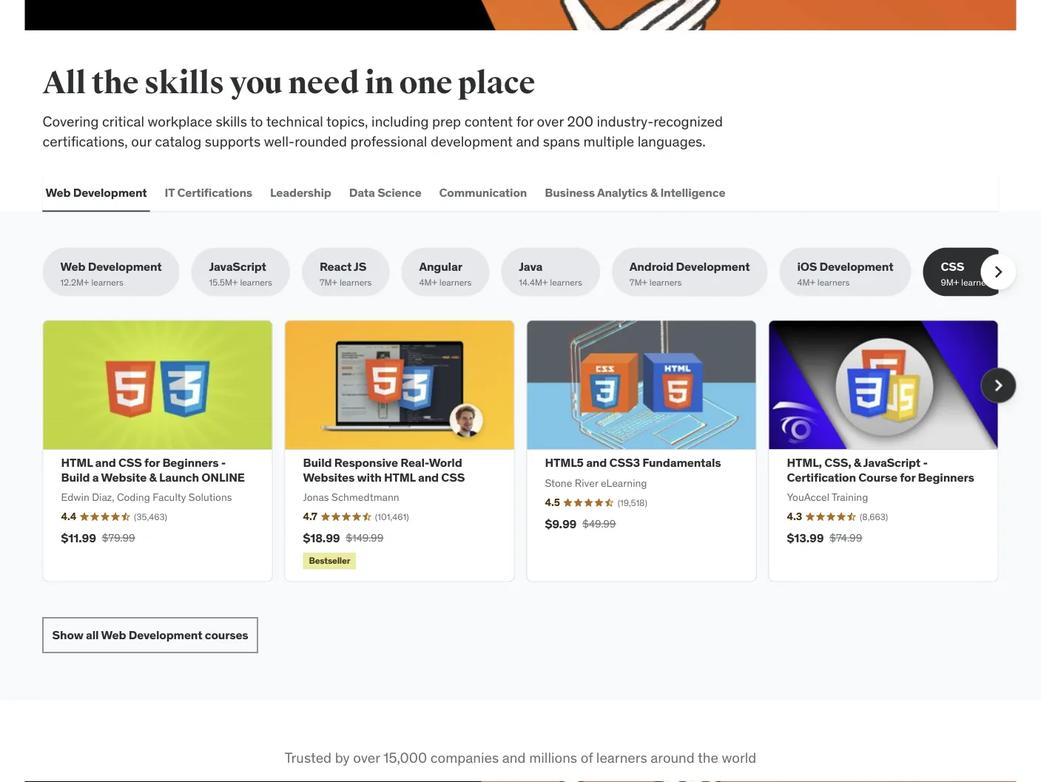 Task type: describe. For each thing, give the bounding box(es) containing it.
in
[[365, 64, 394, 102]]

15.5m+
[[209, 277, 238, 288]]

a
[[92, 470, 99, 485]]

real-
[[401, 455, 429, 471]]

web development
[[46, 185, 147, 200]]

1 horizontal spatial the
[[698, 749, 719, 767]]

html inside "html and css for beginners - build a website & launch online"
[[61, 455, 93, 471]]

need
[[288, 64, 360, 102]]

- inside html, css, & javascript - certification course for beginners
[[924, 455, 928, 471]]

html inside build responsive real-world websites with html and css
[[384, 470, 416, 485]]

course
[[859, 470, 898, 485]]

200
[[567, 113, 594, 130]]

for inside "html and css for beginners - build a website & launch online"
[[144, 455, 160, 471]]

including
[[372, 113, 429, 130]]

data science
[[349, 185, 422, 200]]

9m+
[[941, 277, 960, 288]]

android
[[630, 259, 674, 274]]

15,000
[[384, 749, 427, 767]]

website
[[101, 470, 147, 485]]

4m+ inside ios development 4m+ learners
[[798, 277, 816, 288]]

development for android development 7m+ learners
[[676, 259, 750, 274]]

react js 7m+ learners
[[320, 259, 372, 288]]

you
[[230, 64, 283, 102]]

to
[[250, 113, 263, 130]]

next image
[[987, 374, 1011, 398]]

data science button
[[346, 175, 425, 211]]

it certifications button
[[162, 175, 255, 211]]

languages.
[[638, 132, 706, 150]]

websites
[[303, 470, 355, 485]]

leadership
[[270, 185, 331, 200]]

angular
[[419, 259, 463, 274]]

html, css, & javascript - certification course for beginners link
[[787, 455, 975, 485]]

0 vertical spatial skills
[[144, 64, 224, 102]]

react
[[320, 259, 352, 274]]

learners inside ios development 4m+ learners
[[818, 277, 850, 288]]

skills inside covering critical workplace skills to technical topics, including prep content for over 200 industry-recognized certifications, our catalog supports well-rounded professional development and spans multiple languages.
[[216, 113, 247, 130]]

development for ios development 4m+ learners
[[820, 259, 894, 274]]

and inside build responsive real-world websites with html and css
[[418, 470, 439, 485]]

beginners inside "html and css for beginners - build a website & launch online"
[[162, 455, 219, 471]]

build responsive real-world websites with html and css link
[[303, 455, 465, 485]]

launch
[[159, 470, 199, 485]]

with
[[357, 470, 382, 485]]

rounded
[[295, 132, 347, 150]]

covering
[[43, 113, 99, 130]]

html and css for beginners - build a website & launch online link
[[61, 455, 245, 485]]

trusted by over 15,000 companies and millions of learners around the world
[[285, 749, 757, 767]]

of
[[581, 749, 593, 767]]

show all web development courses link
[[43, 618, 258, 653]]

over inside covering critical workplace skills to technical topics, including prep content for over 200 industry-recognized certifications, our catalog supports well-rounded professional development and spans multiple languages.
[[537, 113, 564, 130]]

one
[[399, 64, 453, 102]]

industry-
[[597, 113, 654, 130]]

learners inside web development 12.2m+ learners
[[91, 277, 124, 288]]

java 14.4m+ learners
[[519, 259, 583, 288]]

it certifications
[[165, 185, 252, 200]]

responsive
[[334, 455, 398, 471]]

by
[[335, 749, 350, 767]]

leadership button
[[267, 175, 334, 211]]

javascript 15.5m+ learners
[[209, 259, 272, 288]]

online
[[202, 470, 245, 485]]

css inside css 9m+ learners
[[941, 259, 965, 274]]

& for intelligence
[[651, 185, 658, 200]]

html and css for beginners - build a website & launch online
[[61, 455, 245, 485]]

courses
[[205, 628, 248, 643]]

world
[[429, 455, 462, 471]]

css inside "html and css for beginners - build a website & launch online"
[[118, 455, 142, 471]]

multiple
[[584, 132, 635, 150]]

4m+ inside angular 4m+ learners
[[419, 277, 438, 288]]

and inside covering critical workplace skills to technical topics, including prep content for over 200 industry-recognized certifications, our catalog supports well-rounded professional development and spans multiple languages.
[[516, 132, 540, 150]]

around
[[651, 749, 695, 767]]

trusted
[[285, 749, 332, 767]]

all
[[43, 64, 86, 102]]

business analytics & intelligence button
[[542, 175, 729, 211]]

it
[[165, 185, 175, 200]]

science
[[378, 185, 422, 200]]

html5
[[545, 455, 584, 471]]

web development 12.2m+ learners
[[60, 259, 162, 288]]

html5 and css3 fundamentals
[[545, 455, 722, 471]]

communication
[[439, 185, 527, 200]]

all
[[86, 628, 99, 643]]

technical
[[266, 113, 323, 130]]

learners inside android development 7m+ learners
[[650, 277, 682, 288]]

certifications
[[177, 185, 252, 200]]

place
[[458, 64, 536, 102]]

build inside "html and css for beginners - build a website & launch online"
[[61, 470, 90, 485]]

css3
[[610, 455, 640, 471]]



Task type: vqa. For each thing, say whether or not it's contained in the screenshot.
REAL-
yes



Task type: locate. For each thing, give the bounding box(es) containing it.
over right by
[[353, 749, 380, 767]]

business analytics & intelligence
[[545, 185, 726, 200]]

development inside ios development 4m+ learners
[[820, 259, 894, 274]]

2 4m+ from the left
[[798, 277, 816, 288]]

data
[[349, 185, 375, 200]]

0 horizontal spatial for
[[144, 455, 160, 471]]

2 horizontal spatial css
[[941, 259, 965, 274]]

learners inside javascript 15.5m+ learners
[[240, 277, 272, 288]]

& inside html, css, & javascript - certification course for beginners
[[854, 455, 862, 471]]

build inside build responsive real-world websites with html and css
[[303, 455, 332, 471]]

0 horizontal spatial html
[[61, 455, 93, 471]]

supports
[[205, 132, 261, 150]]

certifications,
[[43, 132, 128, 150]]

skills up workplace
[[144, 64, 224, 102]]

0 horizontal spatial -
[[221, 455, 226, 471]]

1 horizontal spatial 4m+
[[798, 277, 816, 288]]

analytics
[[597, 185, 648, 200]]

2 - from the left
[[924, 455, 928, 471]]

js
[[354, 259, 367, 274]]

the up the 'critical'
[[92, 64, 139, 102]]

css inside build responsive real-world websites with html and css
[[442, 470, 465, 485]]

learners inside angular 4m+ learners
[[440, 277, 472, 288]]

world
[[722, 749, 757, 767]]

7m+ down 'android'
[[630, 277, 648, 288]]

0 horizontal spatial 4m+
[[419, 277, 438, 288]]

1 vertical spatial skills
[[216, 113, 247, 130]]

web down certifications, on the left of the page
[[46, 185, 71, 200]]

development for web development 12.2m+ learners
[[88, 259, 162, 274]]

and
[[516, 132, 540, 150], [95, 455, 116, 471], [587, 455, 607, 471], [418, 470, 439, 485], [503, 749, 526, 767]]

development up the 12.2m+
[[88, 259, 162, 274]]

2 horizontal spatial for
[[901, 470, 916, 485]]

angular 4m+ learners
[[419, 259, 472, 288]]

0 horizontal spatial beginners
[[162, 455, 219, 471]]

skills up supports at the left of page
[[216, 113, 247, 130]]

12.2m+
[[60, 277, 89, 288]]

7m+ for react js
[[320, 277, 338, 288]]

development down certifications, on the left of the page
[[73, 185, 147, 200]]

all the skills you need in one place
[[43, 64, 536, 102]]

- right the "course"
[[924, 455, 928, 471]]

web up the 12.2m+
[[60, 259, 85, 274]]

1 horizontal spatial css
[[442, 470, 465, 485]]

0 vertical spatial javascript
[[209, 259, 266, 274]]

build
[[303, 455, 332, 471], [61, 470, 90, 485]]

fundamentals
[[643, 455, 722, 471]]

covering critical workplace skills to technical topics, including prep content for over 200 industry-recognized certifications, our catalog supports well-rounded professional development and spans multiple languages.
[[43, 113, 723, 150]]

-
[[221, 455, 226, 471], [924, 455, 928, 471]]

development inside web development 12.2m+ learners
[[88, 259, 162, 274]]

topic filters element
[[43, 248, 1017, 296]]

1 horizontal spatial 7m+
[[630, 277, 648, 288]]

7m+ down react on the left
[[320, 277, 338, 288]]

1 horizontal spatial build
[[303, 455, 332, 471]]

1 horizontal spatial &
[[651, 185, 658, 200]]

android development 7m+ learners
[[630, 259, 750, 288]]

prep
[[432, 113, 461, 130]]

and inside "html and css for beginners - build a website & launch online"
[[95, 455, 116, 471]]

learners inside java 14.4m+ learners
[[550, 277, 583, 288]]

javascript inside javascript 15.5m+ learners
[[209, 259, 266, 274]]

1 horizontal spatial beginners
[[918, 470, 975, 485]]

0 horizontal spatial css
[[118, 455, 142, 471]]

7m+
[[320, 277, 338, 288], [630, 277, 648, 288]]

2 vertical spatial web
[[101, 628, 126, 643]]

1 horizontal spatial -
[[924, 455, 928, 471]]

web right all
[[101, 628, 126, 643]]

the left world
[[698, 749, 719, 767]]

0 horizontal spatial build
[[61, 470, 90, 485]]

html, css, & javascript - certification course for beginners
[[787, 455, 975, 485]]

recognized
[[654, 113, 723, 130]]

css 9m+ learners
[[941, 259, 994, 288]]

development for web development
[[73, 185, 147, 200]]

1 - from the left
[[221, 455, 226, 471]]

development inside web development button
[[73, 185, 147, 200]]

beginners right website
[[162, 455, 219, 471]]

1 7m+ from the left
[[320, 277, 338, 288]]

workplace
[[148, 113, 212, 130]]

1 vertical spatial web
[[60, 259, 85, 274]]

carousel element
[[43, 320, 1017, 582]]

ios
[[798, 259, 818, 274]]

& inside "html and css for beginners - build a website & launch online"
[[149, 470, 157, 485]]

0 horizontal spatial javascript
[[209, 259, 266, 274]]

& left launch
[[149, 470, 157, 485]]

0 vertical spatial web
[[46, 185, 71, 200]]

certification
[[787, 470, 857, 485]]

7m+ inside android development 7m+ learners
[[630, 277, 648, 288]]

html,
[[787, 455, 823, 471]]

html right with
[[384, 470, 416, 485]]

beginners
[[162, 455, 219, 471], [918, 470, 975, 485]]

spans
[[543, 132, 580, 150]]

& for javascript
[[854, 455, 862, 471]]

communication button
[[437, 175, 530, 211]]

2 7m+ from the left
[[630, 277, 648, 288]]

intelligence
[[661, 185, 726, 200]]

development inside android development 7m+ learners
[[676, 259, 750, 274]]

development right 'android'
[[676, 259, 750, 274]]

css,
[[825, 455, 852, 471]]

well-
[[264, 132, 295, 150]]

for right a at the left of page
[[144, 455, 160, 471]]

ios development 4m+ learners
[[798, 259, 894, 288]]

1 vertical spatial the
[[698, 749, 719, 767]]

javascript right css,
[[864, 455, 921, 471]]

development right ios
[[820, 259, 894, 274]]

1 horizontal spatial html
[[384, 470, 416, 485]]

4m+ down angular
[[419, 277, 438, 288]]

css right a at the left of page
[[118, 455, 142, 471]]

7m+ for android development
[[630, 277, 648, 288]]

7m+ inside react js 7m+ learners
[[320, 277, 338, 288]]

14.4m+
[[519, 277, 548, 288]]

beginners inside html, css, & javascript - certification course for beginners
[[918, 470, 975, 485]]

& inside button
[[651, 185, 658, 200]]

for inside html, css, & javascript - certification course for beginners
[[901, 470, 916, 485]]

2 horizontal spatial &
[[854, 455, 862, 471]]

css up 9m+
[[941, 259, 965, 274]]

0 horizontal spatial &
[[149, 470, 157, 485]]

learners inside css 9m+ learners
[[962, 277, 994, 288]]

over
[[537, 113, 564, 130], [353, 749, 380, 767]]

build left a at the left of page
[[61, 470, 90, 485]]

javascript inside html, css, & javascript - certification course for beginners
[[864, 455, 921, 471]]

the
[[92, 64, 139, 102], [698, 749, 719, 767]]

css
[[941, 259, 965, 274], [118, 455, 142, 471], [442, 470, 465, 485]]

1 vertical spatial javascript
[[864, 455, 921, 471]]

build responsive real-world websites with html and css
[[303, 455, 465, 485]]

0 horizontal spatial over
[[353, 749, 380, 767]]

catalog
[[155, 132, 202, 150]]

javascript up the 15.5m+
[[209, 259, 266, 274]]

web development button
[[43, 175, 150, 211]]

for
[[517, 113, 534, 130], [144, 455, 160, 471], [901, 470, 916, 485]]

web
[[46, 185, 71, 200], [60, 259, 85, 274], [101, 628, 126, 643]]

for inside covering critical workplace skills to technical topics, including prep content for over 200 industry-recognized certifications, our catalog supports well-rounded professional development and spans multiple languages.
[[517, 113, 534, 130]]

0 horizontal spatial the
[[92, 64, 139, 102]]

topics,
[[327, 113, 368, 130]]

css right the real-
[[442, 470, 465, 485]]

build left the responsive
[[303, 455, 332, 471]]

1 horizontal spatial over
[[537, 113, 564, 130]]

millions
[[529, 749, 578, 767]]

1 4m+ from the left
[[419, 277, 438, 288]]

& right analytics
[[651, 185, 658, 200]]

development left courses
[[129, 628, 202, 643]]

show
[[52, 628, 83, 643]]

4m+
[[419, 277, 438, 288], [798, 277, 816, 288]]

skills
[[144, 64, 224, 102], [216, 113, 247, 130]]

business
[[545, 185, 595, 200]]

0 horizontal spatial 7m+
[[320, 277, 338, 288]]

web inside button
[[46, 185, 71, 200]]

for right the content
[[517, 113, 534, 130]]

next image
[[987, 260, 1011, 284]]

learners
[[91, 277, 124, 288], [240, 277, 272, 288], [340, 277, 372, 288], [440, 277, 472, 288], [550, 277, 583, 288], [650, 277, 682, 288], [818, 277, 850, 288], [962, 277, 994, 288], [597, 749, 648, 767]]

critical
[[102, 113, 144, 130]]

beginners right the "course"
[[918, 470, 975, 485]]

- right launch
[[221, 455, 226, 471]]

1 vertical spatial over
[[353, 749, 380, 767]]

java
[[519, 259, 543, 274]]

over up spans
[[537, 113, 564, 130]]

web for web development 12.2m+ learners
[[60, 259, 85, 274]]

learners inside react js 7m+ learners
[[340, 277, 372, 288]]

0 vertical spatial the
[[92, 64, 139, 102]]

1 horizontal spatial for
[[517, 113, 534, 130]]

html
[[61, 455, 93, 471], [384, 470, 416, 485]]

our
[[131, 132, 152, 150]]

html left website
[[61, 455, 93, 471]]

show all web development courses
[[52, 628, 248, 643]]

development inside show all web development courses link
[[129, 628, 202, 643]]

4m+ down ios
[[798, 277, 816, 288]]

- inside "html and css for beginners - build a website & launch online"
[[221, 455, 226, 471]]

professional
[[351, 132, 427, 150]]

& right css,
[[854, 455, 862, 471]]

html5 and css3 fundamentals link
[[545, 455, 722, 471]]

1 horizontal spatial javascript
[[864, 455, 921, 471]]

web inside web development 12.2m+ learners
[[60, 259, 85, 274]]

companies
[[431, 749, 499, 767]]

for right the "course"
[[901, 470, 916, 485]]

web for web development
[[46, 185, 71, 200]]

0 vertical spatial over
[[537, 113, 564, 130]]



